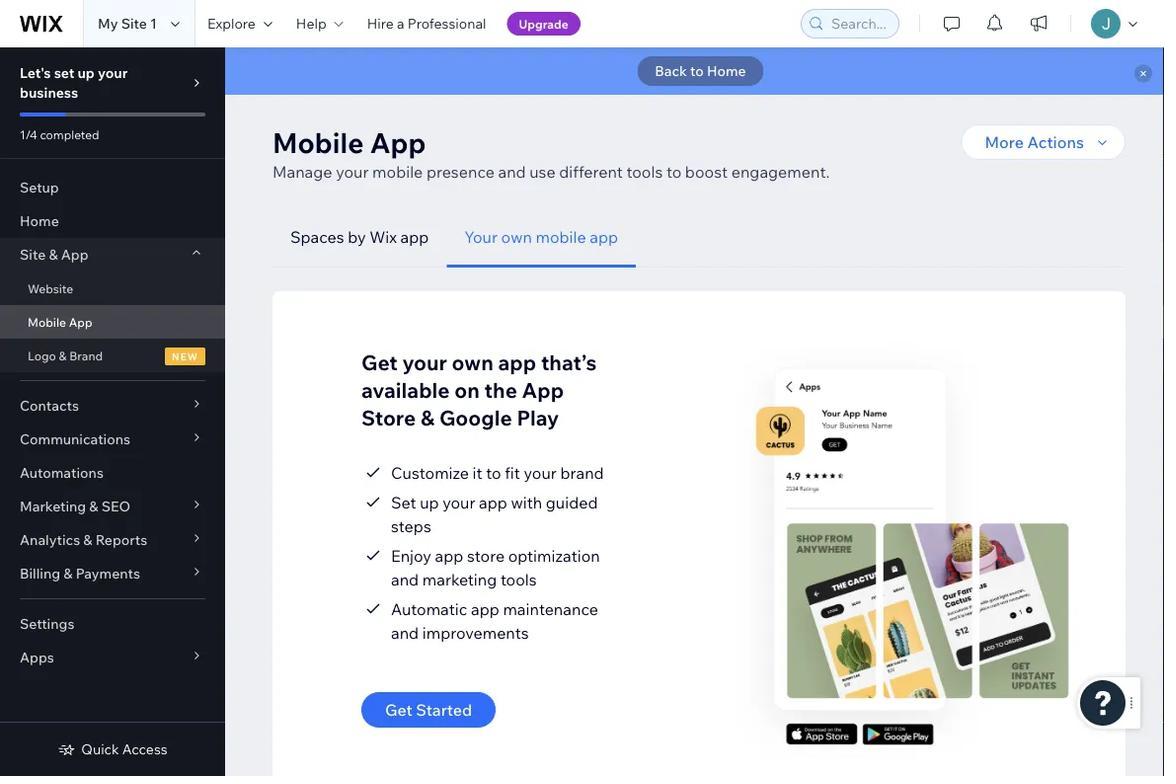 Task type: locate. For each thing, give the bounding box(es) containing it.
logo
[[28, 348, 56, 363]]

contacts button
[[0, 389, 225, 423]]

get inside button
[[385, 700, 413, 720]]

to inside customize it to fit your brand set up your app with guided steps enjoy app store optimization and marketing tools automatic app maintenance and improvements
[[486, 463, 501, 483]]

0 horizontal spatial tools
[[501, 570, 537, 590]]

home right back
[[707, 62, 747, 80]]

and left use
[[498, 162, 526, 182]]

your inside get your own app that's available on the app store & google play
[[403, 349, 447, 375]]

app inside get your own app that's available on the app store & google play
[[498, 349, 537, 375]]

app up brand
[[69, 315, 92, 329]]

get for get your own app that's available on the app store & google play
[[362, 349, 398, 375]]

& left reports
[[83, 532, 92, 549]]

0 vertical spatial up
[[78, 64, 95, 82]]

0 vertical spatial home
[[707, 62, 747, 80]]

automations link
[[0, 456, 225, 490]]

0 vertical spatial mobile
[[373, 162, 423, 182]]

to right back
[[691, 62, 704, 80]]

1/4
[[20, 127, 37, 142]]

1/4 completed
[[20, 127, 99, 142]]

2 vertical spatial and
[[391, 623, 419, 643]]

1 vertical spatial get
[[385, 700, 413, 720]]

maintenance
[[503, 600, 599, 619]]

1 vertical spatial and
[[391, 570, 419, 590]]

your inside let's set up your business
[[98, 64, 128, 82]]

analytics & reports
[[20, 532, 147, 549]]

0 horizontal spatial up
[[78, 64, 95, 82]]

customize
[[391, 463, 469, 483]]

to right the it
[[486, 463, 501, 483]]

new
[[172, 350, 199, 362]]

1 vertical spatial up
[[420, 493, 439, 513]]

tools
[[627, 162, 663, 182], [501, 570, 537, 590]]

mobile down use
[[536, 227, 587, 247]]

1 horizontal spatial tools
[[627, 162, 663, 182]]

tools right different
[[627, 162, 663, 182]]

own up on
[[452, 349, 494, 375]]

completed
[[40, 127, 99, 142]]

hire
[[367, 15, 394, 32]]

Search... field
[[826, 10, 893, 38]]

mobile inside mobile app manage your mobile presence and use different tools to boost engagement.
[[273, 125, 364, 160]]

guided
[[546, 493, 598, 513]]

to left boost
[[667, 162, 682, 182]]

mobile
[[373, 162, 423, 182], [536, 227, 587, 247]]

& right logo
[[59, 348, 67, 363]]

settings
[[20, 615, 75, 633]]

site
[[121, 15, 147, 32], [20, 246, 46, 263]]

0 vertical spatial to
[[691, 62, 704, 80]]

get your own app that's available on the app store & google play
[[362, 349, 597, 431]]

0 vertical spatial tools
[[627, 162, 663, 182]]

app inside button
[[590, 227, 619, 247]]

quick
[[81, 741, 119, 758]]

by
[[348, 227, 366, 247]]

& inside popup button
[[49, 246, 58, 263]]

mobile inside sidebar element
[[28, 315, 66, 329]]

and down the enjoy
[[391, 570, 419, 590]]

and
[[498, 162, 526, 182], [391, 570, 419, 590], [391, 623, 419, 643]]

your right fit
[[524, 463, 557, 483]]

1 vertical spatial to
[[667, 162, 682, 182]]

0 horizontal spatial home
[[20, 212, 59, 230]]

it
[[473, 463, 483, 483]]

help
[[296, 15, 327, 32]]

app up website
[[61, 246, 88, 263]]

0 vertical spatial mobile
[[273, 125, 364, 160]]

own right your
[[501, 227, 532, 247]]

mobile left presence
[[373, 162, 423, 182]]

spaces by wix app button
[[273, 207, 447, 268]]

0 horizontal spatial to
[[486, 463, 501, 483]]

your right manage
[[336, 162, 369, 182]]

& inside "dropdown button"
[[63, 565, 73, 582]]

1 horizontal spatial own
[[501, 227, 532, 247]]

1 vertical spatial tools
[[501, 570, 537, 590]]

0 horizontal spatial site
[[20, 246, 46, 263]]

your
[[98, 64, 128, 82], [336, 162, 369, 182], [403, 349, 447, 375], [524, 463, 557, 483], [443, 493, 476, 513]]

1 vertical spatial mobile
[[536, 227, 587, 247]]

& down available
[[421, 405, 435, 431]]

1 horizontal spatial site
[[121, 15, 147, 32]]

to
[[691, 62, 704, 80], [667, 162, 682, 182], [486, 463, 501, 483]]

0 vertical spatial get
[[362, 349, 398, 375]]

engagement.
[[732, 162, 830, 182]]

apps
[[20, 649, 54, 666]]

& up website
[[49, 246, 58, 263]]

your up available
[[403, 349, 447, 375]]

app right wix
[[401, 227, 429, 247]]

0 horizontal spatial own
[[452, 349, 494, 375]]

mobile app link
[[0, 305, 225, 339]]

& inside get your own app that's available on the app store & google play
[[421, 405, 435, 431]]

mobile down website
[[28, 315, 66, 329]]

your own mobile app
[[465, 227, 619, 247]]

&
[[49, 246, 58, 263], [59, 348, 67, 363], [421, 405, 435, 431], [89, 498, 98, 515], [83, 532, 92, 549], [63, 565, 73, 582]]

customize it to fit your brand set up your app with guided steps enjoy app store optimization and marketing tools automatic app maintenance and improvements
[[391, 463, 604, 643]]

and inside mobile app manage your mobile presence and use different tools to boost engagement.
[[498, 162, 526, 182]]

home inside button
[[707, 62, 747, 80]]

& for reports
[[83, 532, 92, 549]]

up
[[78, 64, 95, 82], [420, 493, 439, 513]]

logo & brand
[[28, 348, 103, 363]]

& for app
[[49, 246, 58, 263]]

upgrade button
[[507, 12, 581, 36]]

more actions button
[[962, 124, 1126, 160]]

quick access button
[[58, 741, 168, 759]]

site inside popup button
[[20, 246, 46, 263]]

0 horizontal spatial mobile
[[373, 162, 423, 182]]

marketing
[[20, 498, 86, 515]]

1 vertical spatial home
[[20, 212, 59, 230]]

app up marketing
[[435, 546, 464, 566]]

1 horizontal spatial mobile
[[273, 125, 364, 160]]

0 vertical spatial site
[[121, 15, 147, 32]]

started
[[416, 700, 472, 720]]

site & app
[[20, 246, 88, 263]]

& right billing
[[63, 565, 73, 582]]

fit
[[505, 463, 521, 483]]

brand
[[69, 348, 103, 363]]

mobile app
[[28, 315, 92, 329]]

tools down store
[[501, 570, 537, 590]]

0 horizontal spatial mobile
[[28, 315, 66, 329]]

app up wix
[[370, 125, 426, 160]]

wix
[[370, 227, 397, 247]]

get
[[362, 349, 398, 375], [385, 700, 413, 720]]

improvements
[[423, 623, 529, 643]]

communications
[[20, 431, 130, 448]]

app up the
[[498, 349, 537, 375]]

1 horizontal spatial to
[[667, 162, 682, 182]]

hire a professional link
[[355, 0, 498, 47]]

0 vertical spatial own
[[501, 227, 532, 247]]

tab list
[[273, 207, 1126, 268]]

your right set
[[98, 64, 128, 82]]

my site 1
[[98, 15, 157, 32]]

home down the 'setup'
[[20, 212, 59, 230]]

get up available
[[362, 349, 398, 375]]

mobile up manage
[[273, 125, 364, 160]]

app up 'play'
[[522, 377, 564, 403]]

get inside get your own app that's available on the app store & google play
[[362, 349, 398, 375]]

and down automatic
[[391, 623, 419, 643]]

get for get started
[[385, 700, 413, 720]]

up inside let's set up your business
[[78, 64, 95, 82]]

site left "1" at the left top
[[121, 15, 147, 32]]

access
[[122, 741, 168, 758]]

marketing & seo
[[20, 498, 131, 515]]

1 vertical spatial site
[[20, 246, 46, 263]]

1 vertical spatial mobile
[[28, 315, 66, 329]]

1 horizontal spatial mobile
[[536, 227, 587, 247]]

2 horizontal spatial to
[[691, 62, 704, 80]]

billing & payments
[[20, 565, 140, 582]]

2 vertical spatial to
[[486, 463, 501, 483]]

use
[[530, 162, 556, 182]]

1 horizontal spatial home
[[707, 62, 747, 80]]

& left the 'seo'
[[89, 498, 98, 515]]

1 horizontal spatial up
[[420, 493, 439, 513]]

app down different
[[590, 227, 619, 247]]

get left started
[[385, 700, 413, 720]]

site up website
[[20, 246, 46, 263]]

0 vertical spatial and
[[498, 162, 526, 182]]

app
[[401, 227, 429, 247], [590, 227, 619, 247], [498, 349, 537, 375], [479, 493, 508, 513], [435, 546, 464, 566], [471, 600, 500, 619]]

back to home button
[[637, 56, 764, 86]]

mobile app manage your mobile presence and use different tools to boost engagement.
[[273, 125, 830, 182]]

1 vertical spatial own
[[452, 349, 494, 375]]

home
[[707, 62, 747, 80], [20, 212, 59, 230]]



Task type: describe. For each thing, give the bounding box(es) containing it.
app inside button
[[401, 227, 429, 247]]

up inside customize it to fit your brand set up your app with guided steps enjoy app store optimization and marketing tools automatic app maintenance and improvements
[[420, 493, 439, 513]]

boost
[[685, 162, 728, 182]]

apps button
[[0, 641, 225, 675]]

website
[[28, 281, 73, 296]]

the
[[485, 377, 518, 403]]

back to home alert
[[225, 47, 1165, 95]]

actions
[[1028, 132, 1085, 152]]

setup link
[[0, 171, 225, 205]]

business
[[20, 84, 78, 101]]

get started button
[[362, 693, 496, 728]]

set
[[54, 64, 74, 82]]

let's set up your business
[[20, 64, 128, 101]]

own inside get your own app that's available on the app store & google play
[[452, 349, 494, 375]]

back
[[655, 62, 688, 80]]

brand
[[561, 463, 604, 483]]

contacts
[[20, 397, 79, 414]]

marketing
[[423, 570, 497, 590]]

payments
[[76, 565, 140, 582]]

app inside get your own app that's available on the app store & google play
[[522, 377, 564, 403]]

reports
[[96, 532, 147, 549]]

on
[[455, 377, 480, 403]]

& for seo
[[89, 498, 98, 515]]

marketing & seo button
[[0, 490, 225, 524]]

site & app button
[[0, 238, 225, 272]]

seo
[[101, 498, 131, 515]]

quick access
[[81, 741, 168, 758]]

billing & payments button
[[0, 557, 225, 591]]

get started
[[385, 700, 472, 720]]

spaces by wix app
[[290, 227, 429, 247]]

my
[[98, 15, 118, 32]]

let's
[[20, 64, 51, 82]]

more actions
[[986, 132, 1085, 152]]

1
[[150, 15, 157, 32]]

mobile inside button
[[536, 227, 587, 247]]

google
[[440, 405, 512, 431]]

spaces
[[290, 227, 344, 247]]

mobile for mobile app
[[28, 315, 66, 329]]

automations
[[20, 464, 104, 482]]

your own mobile app button
[[447, 207, 636, 268]]

tools inside mobile app manage your mobile presence and use different tools to boost engagement.
[[627, 162, 663, 182]]

& for brand
[[59, 348, 67, 363]]

available
[[362, 377, 450, 403]]

that's
[[541, 349, 597, 375]]

play
[[517, 405, 559, 431]]

to inside button
[[691, 62, 704, 80]]

back to home
[[655, 62, 747, 80]]

sidebar element
[[0, 47, 225, 777]]

upgrade
[[519, 16, 569, 31]]

store
[[467, 546, 505, 566]]

home inside sidebar element
[[20, 212, 59, 230]]

communications button
[[0, 423, 225, 456]]

your down the it
[[443, 493, 476, 513]]

professional
[[408, 15, 487, 32]]

home link
[[0, 205, 225, 238]]

app left with
[[479, 493, 508, 513]]

your
[[465, 227, 498, 247]]

automatic
[[391, 600, 468, 619]]

app inside popup button
[[61, 246, 88, 263]]

presence
[[427, 162, 495, 182]]

mobile for mobile app manage your mobile presence and use different tools to boost engagement.
[[273, 125, 364, 160]]

hire a professional
[[367, 15, 487, 32]]

tools inside customize it to fit your brand set up your app with guided steps enjoy app store optimization and marketing tools automatic app maintenance and improvements
[[501, 570, 537, 590]]

mobile inside mobile app manage your mobile presence and use different tools to boost engagement.
[[373, 162, 423, 182]]

analytics
[[20, 532, 80, 549]]

different
[[559, 162, 623, 182]]

optimization
[[508, 546, 600, 566]]

help button
[[284, 0, 355, 47]]

set
[[391, 493, 416, 513]]

analytics & reports button
[[0, 524, 225, 557]]

app inside mobile app manage your mobile presence and use different tools to boost engagement.
[[370, 125, 426, 160]]

more
[[986, 132, 1025, 152]]

your inside mobile app manage your mobile presence and use different tools to boost engagement.
[[336, 162, 369, 182]]

app up improvements
[[471, 600, 500, 619]]

with
[[511, 493, 543, 513]]

& for payments
[[63, 565, 73, 582]]

settings link
[[0, 608, 225, 641]]

setup
[[20, 179, 59, 196]]

enjoy
[[391, 546, 432, 566]]

steps
[[391, 517, 431, 536]]

tab list containing spaces by wix app
[[273, 207, 1126, 268]]

a
[[397, 15, 405, 32]]

store
[[362, 405, 416, 431]]

billing
[[20, 565, 60, 582]]

manage
[[273, 162, 332, 182]]

own inside button
[[501, 227, 532, 247]]

website link
[[0, 272, 225, 305]]

to inside mobile app manage your mobile presence and use different tools to boost engagement.
[[667, 162, 682, 182]]



Task type: vqa. For each thing, say whether or not it's contained in the screenshot.
Free to the middle
no



